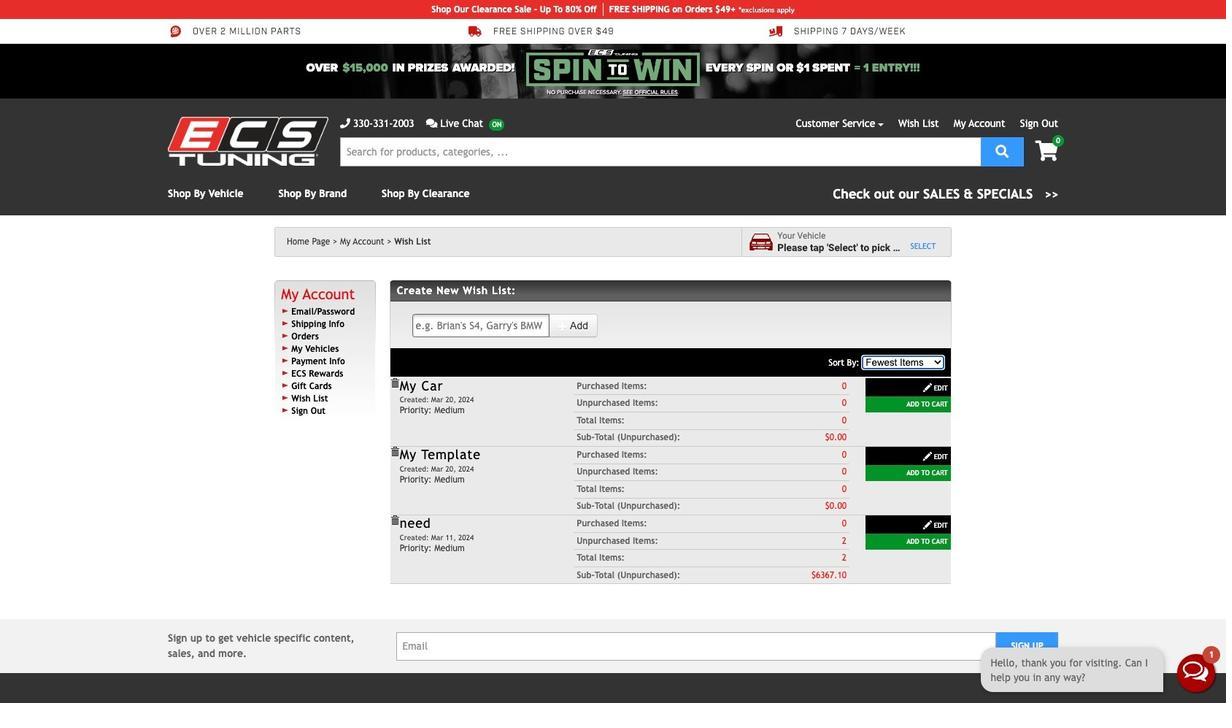 Task type: locate. For each thing, give the bounding box(es) containing it.
white image
[[923, 451, 933, 462], [923, 520, 933, 530]]

1 vertical spatial delete image
[[390, 516, 400, 526]]

e.g. Brian's S4, Garry's BMW E92...etc text field
[[412, 314, 550, 337]]

0 horizontal spatial white image
[[558, 321, 568, 331]]

0 vertical spatial delete image
[[390, 447, 400, 457]]

search image
[[996, 144, 1009, 157]]

white image
[[558, 321, 568, 331], [923, 383, 933, 393]]

1 vertical spatial white image
[[923, 383, 933, 393]]

1 white image from the top
[[923, 451, 933, 462]]

1 delete image from the top
[[390, 447, 400, 457]]

delete image
[[390, 447, 400, 457], [390, 516, 400, 526]]

comments image
[[426, 118, 438, 129]]

2 delete image from the top
[[390, 516, 400, 526]]

1 vertical spatial white image
[[923, 520, 933, 530]]

delete image for first white icon from the bottom
[[390, 516, 400, 526]]

1 horizontal spatial white image
[[923, 383, 933, 393]]

0 vertical spatial white image
[[923, 451, 933, 462]]

2 white image from the top
[[923, 520, 933, 530]]

Email email field
[[396, 632, 997, 661]]



Task type: describe. For each thing, give the bounding box(es) containing it.
ecs tuning image
[[168, 117, 329, 166]]

ecs tuning 'spin to win' contest logo image
[[526, 50, 700, 86]]

delete image for 2nd white icon from the bottom of the page
[[390, 447, 400, 457]]

Search text field
[[340, 137, 981, 166]]

shopping cart image
[[1036, 141, 1059, 161]]

0 vertical spatial white image
[[558, 321, 568, 331]]

delete image
[[390, 378, 400, 388]]

phone image
[[340, 118, 350, 129]]



Task type: vqa. For each thing, say whether or not it's contained in the screenshot.
Delete image
yes



